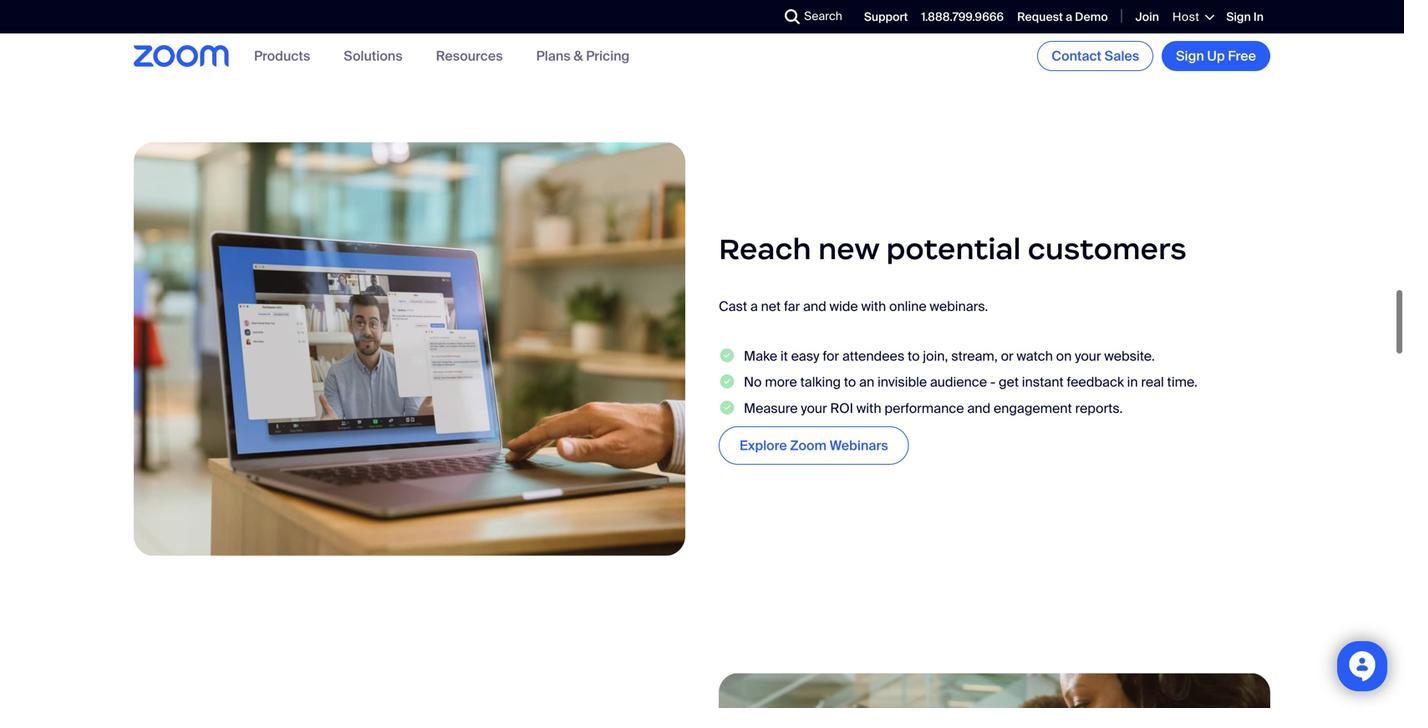 Task type: vqa. For each thing, say whether or not it's contained in the screenshot.
flexible inside the Flexible Ways Of Working Zoom'S Flexible Architecture Is Built With Your Employees' Needs In Mind, Including Strategic Solutions And Features That Enable Employees To Do Their Best Work From Anywhere.
no



Task type: locate. For each thing, give the bounding box(es) containing it.
webinars.
[[930, 298, 989, 315]]

for
[[823, 347, 840, 365]]

zoom logo image
[[134, 45, 229, 67]]

roi
[[831, 399, 854, 417]]

search image
[[785, 9, 800, 24]]

no more talking to an invisible audience - get instant feedback in real time.
[[744, 373, 1198, 391]]

0 horizontal spatial your
[[801, 399, 827, 417]]

and
[[803, 298, 827, 315], [968, 399, 991, 417]]

an
[[860, 373, 875, 391]]

1.888.799.9666 link
[[922, 9, 1004, 25]]

with down an
[[857, 399, 882, 417]]

performance
[[885, 399, 965, 417]]

reports.
[[1076, 399, 1123, 417]]

cast a net far and wide with online webinars.
[[719, 298, 989, 315]]

host
[[1173, 9, 1200, 25]]

1 horizontal spatial your
[[1075, 347, 1102, 365]]

plans
[[536, 47, 571, 65]]

a
[[1066, 9, 1073, 25], [751, 298, 758, 315]]

instant
[[1022, 373, 1064, 391]]

&
[[574, 47, 583, 65]]

0 horizontal spatial sign
[[1177, 47, 1205, 65]]

it
[[781, 347, 788, 365]]

with
[[862, 298, 887, 315], [857, 399, 882, 417]]

explore
[[740, 437, 787, 454]]

1 horizontal spatial and
[[968, 399, 991, 417]]

0 vertical spatial your
[[1075, 347, 1102, 365]]

your
[[1075, 347, 1102, 365], [801, 399, 827, 417]]

sign up free link
[[1162, 41, 1271, 71]]

sign
[[1227, 9, 1251, 25], [1177, 47, 1205, 65]]

0 vertical spatial a
[[1066, 9, 1073, 25]]

sign left up
[[1177, 47, 1205, 65]]

a left "net"
[[751, 298, 758, 315]]

website.
[[1105, 347, 1155, 365]]

get
[[999, 373, 1019, 391]]

solutions button
[[344, 47, 403, 65]]

attendees
[[843, 347, 905, 365]]

sign in link
[[1227, 9, 1264, 25]]

a for cast
[[751, 298, 758, 315]]

-
[[991, 373, 996, 391]]

sign in
[[1227, 9, 1264, 25]]

1 vertical spatial to
[[844, 373, 856, 391]]

1 vertical spatial sign
[[1177, 47, 1205, 65]]

sales
[[1105, 47, 1140, 65]]

with right wide
[[862, 298, 887, 315]]

your down talking
[[801, 399, 827, 417]]

1 horizontal spatial to
[[908, 347, 920, 365]]

and down no more talking to an invisible audience - get instant feedback in real time.
[[968, 399, 991, 417]]

search
[[804, 8, 843, 24]]

on
[[1057, 347, 1072, 365]]

resources button
[[436, 47, 503, 65]]

a left the demo
[[1066, 9, 1073, 25]]

free
[[1228, 47, 1257, 65]]

to
[[908, 347, 920, 365], [844, 373, 856, 391]]

1 horizontal spatial sign
[[1227, 9, 1251, 25]]

join
[[1136, 9, 1160, 25]]

sign for sign up free
[[1177, 47, 1205, 65]]

your right "on"
[[1075, 347, 1102, 365]]

pricing
[[586, 47, 630, 65]]

reach
[[719, 231, 812, 267]]

request a demo link
[[1018, 9, 1108, 25]]

plans & pricing
[[536, 47, 630, 65]]

0 vertical spatial sign
[[1227, 9, 1251, 25]]

engagement
[[994, 399, 1073, 417]]

to left an
[[844, 373, 856, 391]]

webinars
[[830, 437, 888, 454]]

1 vertical spatial a
[[751, 298, 758, 315]]

demo
[[1076, 9, 1108, 25]]

1 vertical spatial and
[[968, 399, 991, 417]]

measure your roi with performance and engagement reports.
[[744, 399, 1123, 417]]

host button
[[1173, 9, 1213, 25]]

in
[[1254, 9, 1264, 25]]

sign left in
[[1227, 9, 1251, 25]]

join,
[[923, 347, 949, 365]]

and right far
[[803, 298, 827, 315]]

1 vertical spatial your
[[801, 399, 827, 417]]

0 horizontal spatial a
[[751, 298, 758, 315]]

to left join,
[[908, 347, 920, 365]]

resources
[[436, 47, 503, 65]]

online
[[890, 298, 927, 315]]

measure
[[744, 399, 798, 417]]

net
[[761, 298, 781, 315]]

0 vertical spatial with
[[862, 298, 887, 315]]

easy
[[791, 347, 820, 365]]

solutions
[[344, 47, 403, 65]]

invisible
[[878, 373, 927, 391]]

contact
[[1052, 47, 1102, 65]]

make
[[744, 347, 778, 365]]

time.
[[1168, 373, 1198, 391]]

1 horizontal spatial a
[[1066, 9, 1073, 25]]

0 vertical spatial to
[[908, 347, 920, 365]]

request
[[1018, 9, 1063, 25]]

reach new potential customers
[[719, 231, 1187, 267]]

0 vertical spatial and
[[803, 298, 827, 315]]



Task type: describe. For each thing, give the bounding box(es) containing it.
explore zoom webinars link
[[719, 426, 909, 465]]

a for request
[[1066, 9, 1073, 25]]

join link
[[1136, 9, 1160, 25]]

make it easy for attendees to join, stream, or watch on your website.
[[744, 347, 1155, 365]]

products
[[254, 47, 310, 65]]

customers
[[1028, 231, 1187, 267]]

far
[[784, 298, 800, 315]]

0 horizontal spatial to
[[844, 373, 856, 391]]

up
[[1208, 47, 1225, 65]]

search image
[[785, 9, 800, 24]]

sign for sign in
[[1227, 9, 1251, 25]]

more
[[765, 373, 798, 391]]

in
[[1128, 373, 1139, 391]]

feedback
[[1067, 373, 1125, 391]]

potential
[[887, 231, 1021, 267]]

1.888.799.9666
[[922, 9, 1004, 25]]

zoom
[[790, 437, 827, 454]]

1 vertical spatial with
[[857, 399, 882, 417]]

support
[[864, 9, 908, 25]]

stream,
[[952, 347, 998, 365]]

0 horizontal spatial and
[[803, 298, 827, 315]]

reach new potential customers image
[[134, 142, 686, 556]]

contact sales
[[1052, 47, 1140, 65]]

sign up free
[[1177, 47, 1257, 65]]

explore zoom webinars
[[740, 437, 888, 454]]

cast
[[719, 298, 748, 315]]

support link
[[864, 9, 908, 25]]

real
[[1142, 373, 1165, 391]]

talking
[[801, 373, 841, 391]]

audience
[[931, 373, 987, 391]]

no
[[744, 373, 762, 391]]

watch
[[1017, 347, 1053, 365]]

contact sales link
[[1038, 41, 1154, 71]]

plans & pricing link
[[536, 47, 630, 65]]

products button
[[254, 47, 310, 65]]

wide
[[830, 298, 858, 315]]

request a demo
[[1018, 9, 1108, 25]]

new
[[819, 231, 880, 267]]

or
[[1001, 347, 1014, 365]]



